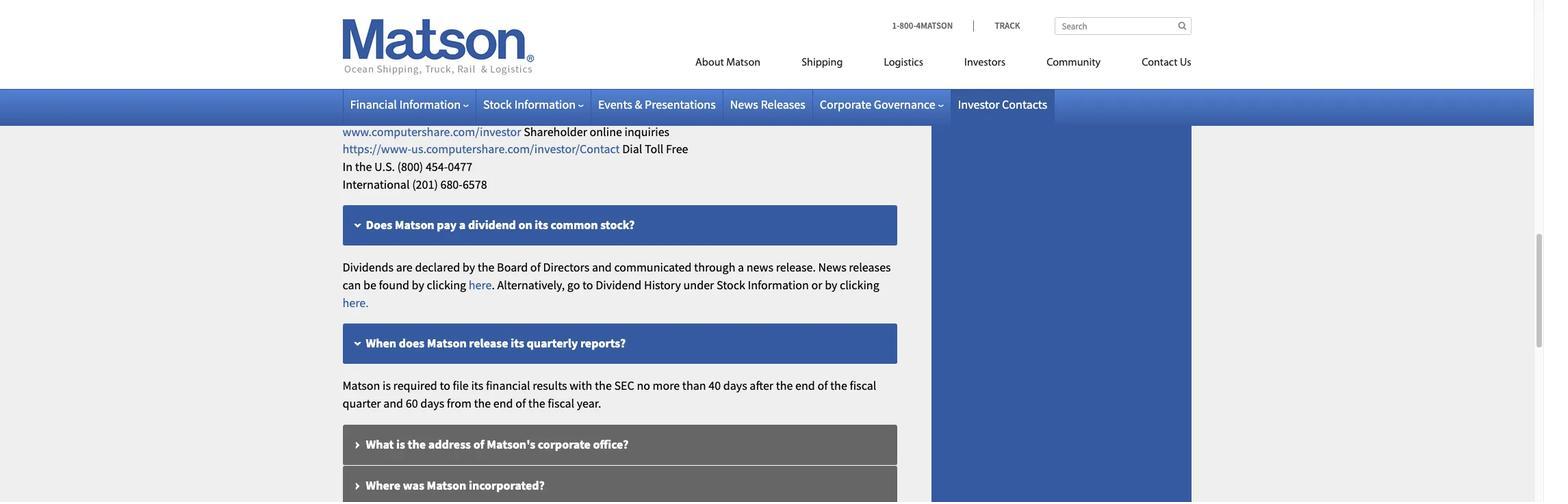 Task type: locate. For each thing, give the bounding box(es) containing it.
1 horizontal spatial its
[[511, 336, 524, 351]]

2 horizontal spatial is
[[762, 18, 770, 34]]

of right after
[[817, 378, 828, 394]]

go
[[567, 277, 580, 293]]

where
[[366, 478, 400, 493]]

matson's transfer agent offers a dividend reinvestment program to eligible shareholders. the program provides a simple, convenient method of acquiring additional stock. participation is completely voluntary. computershare shareowner services administers the program. for more information, contact: computershare p.o. box 43078 providence ri 02940-3078 shareholder website www.computershare.com/investor shareholder online inquiries https://www-us.computershare.com/investor/contact dial toll free in the u.s. (800) 454-0477 international (201) 680-6578
[[343, 0, 884, 192]]

end down the financial
[[493, 396, 513, 411]]

0 horizontal spatial its
[[471, 378, 483, 394]]

reinvestment
[[552, 0, 620, 16]]

releases
[[761, 97, 805, 112]]

presentations
[[645, 97, 716, 112]]

does
[[366, 217, 392, 233]]

1 horizontal spatial by
[[462, 260, 475, 275]]

about
[[695, 57, 724, 68]]

dividends are declared by the board of directors and communicated through a news release. news releases can be found by clicking
[[343, 260, 891, 293]]

1 horizontal spatial more
[[687, 36, 714, 51]]

1 vertical spatial is
[[383, 378, 391, 394]]

2 horizontal spatial information
[[748, 277, 809, 293]]

1 horizontal spatial end
[[795, 378, 815, 394]]

news releases
[[730, 97, 805, 112]]

is for what is the address of matson's corporate office?
[[396, 437, 405, 452]]

shareholder down stock information link
[[524, 124, 587, 139]]

no
[[637, 378, 650, 394]]

when does matson release its quarterly reports?
[[366, 336, 626, 351]]

None search field
[[1054, 17, 1191, 35]]

1 horizontal spatial to
[[582, 277, 593, 293]]

of right address at bottom left
[[473, 437, 484, 452]]

clicking down the declared
[[427, 277, 466, 293]]

investor contacts link
[[958, 97, 1047, 112]]

2 horizontal spatial to
[[670, 0, 680, 16]]

dividends
[[343, 260, 394, 275]]

43078
[[387, 71, 417, 87]]

3078
[[450, 88, 474, 104]]

is left required
[[383, 378, 391, 394]]

of inside dividends are declared by the board of directors and communicated through a news release. news releases can be found by clicking
[[530, 260, 541, 275]]

does matson pay a dividend on its common stock? tab
[[343, 206, 897, 247]]

stock?
[[600, 217, 635, 233]]

shareholder
[[343, 106, 406, 122], [524, 124, 587, 139]]

of inside tab
[[473, 437, 484, 452]]

1 horizontal spatial fiscal
[[850, 378, 876, 394]]

matson right does in the bottom left of the page
[[427, 336, 467, 351]]

a left news
[[738, 260, 744, 275]]

offers
[[464, 0, 493, 16]]

matson
[[726, 57, 760, 68], [395, 217, 434, 233], [427, 336, 467, 351], [343, 378, 380, 394], [427, 478, 466, 493]]

box
[[365, 71, 384, 87]]

top menu navigation
[[634, 51, 1191, 79]]

computershare up box on the left top of page
[[347, 53, 428, 69]]

0 horizontal spatial fiscal
[[548, 396, 574, 411]]

to
[[670, 0, 680, 16], [582, 277, 593, 293], [440, 378, 450, 394]]

www.computershare.com/investor
[[343, 124, 521, 139]]

what is the address of matson's corporate office? tab
[[343, 425, 897, 466]]

0 vertical spatial stock
[[483, 97, 512, 112]]

0 horizontal spatial end
[[493, 396, 513, 411]]

1 vertical spatial dividend
[[468, 217, 516, 233]]

more
[[687, 36, 714, 51], [653, 378, 680, 394]]

are
[[396, 260, 413, 275]]

more inside matson is required to file its financial results with the sec no more than 40 days after the end of the fiscal quarter and 60 days from the end of the fiscal year.
[[653, 378, 680, 394]]

shareholder down providence
[[343, 106, 406, 122]]

1 horizontal spatial is
[[396, 437, 405, 452]]

quarter
[[343, 396, 381, 411]]

investor
[[958, 97, 1000, 112]]

by right the or
[[825, 277, 837, 293]]

is inside matson is required to file its financial results with the sec no more than 40 days after the end of the fiscal quarter and 60 days from the end of the fiscal year.
[[383, 378, 391, 394]]

more right no
[[653, 378, 680, 394]]

services
[[490, 36, 533, 51]]

financial
[[350, 97, 397, 112]]

0 horizontal spatial more
[[653, 378, 680, 394]]

a right "offers"
[[496, 0, 502, 16]]

program up additional
[[623, 0, 667, 16]]

1 horizontal spatial and
[[592, 260, 612, 275]]

1 vertical spatial its
[[511, 336, 524, 351]]

matson up quarter
[[343, 378, 380, 394]]

the
[[795, 0, 815, 16]]

1 vertical spatial to
[[582, 277, 593, 293]]

2 vertical spatial to
[[440, 378, 450, 394]]

1 vertical spatial and
[[383, 396, 403, 411]]

directors
[[543, 260, 589, 275]]

contact:
[[783, 36, 825, 51]]

news left the releases
[[730, 97, 758, 112]]

under
[[683, 277, 714, 293]]

release.
[[776, 260, 816, 275]]

transfer
[[390, 0, 430, 16]]

dial
[[622, 141, 642, 157]]

program up voluntary.
[[817, 0, 862, 16]]

found
[[379, 277, 409, 293]]

days
[[723, 378, 747, 394], [420, 396, 444, 411]]

u.s.
[[374, 159, 395, 174]]

release
[[469, 336, 508, 351]]

www.computershare.com/investor link
[[343, 124, 521, 139]]

a inside does matson pay a dividend on its common stock? tab
[[459, 217, 466, 233]]

releases
[[849, 260, 891, 275]]

1 horizontal spatial shareholder
[[524, 124, 587, 139]]

1 program from the left
[[623, 0, 667, 16]]

2 horizontal spatial its
[[535, 217, 548, 233]]

and inside matson is required to file its financial results with the sec no more than 40 days after the end of the fiscal quarter and 60 days from the end of the fiscal year.
[[383, 396, 403, 411]]

here. link
[[343, 295, 369, 311]]

matson's
[[343, 0, 388, 16]]

online
[[590, 124, 622, 139]]

information for financial information
[[399, 97, 461, 112]]

more inside matson's transfer agent offers a dividend reinvestment program to eligible shareholders. the program provides a simple, convenient method of acquiring additional stock. participation is completely voluntary. computershare shareowner services administers the program. for more information, contact: computershare p.o. box 43078 providence ri 02940-3078 shareholder website www.computershare.com/investor shareholder online inquiries https://www-us.computershare.com/investor/contact dial toll free in the u.s. (800) 454-0477 international (201) 680-6578
[[687, 36, 714, 51]]

news
[[730, 97, 758, 112], [818, 260, 846, 275]]

0 vertical spatial to
[[670, 0, 680, 16]]

of up the administers
[[541, 18, 551, 34]]

after
[[750, 378, 773, 394]]

1 vertical spatial news
[[818, 260, 846, 275]]

is down shareholders.
[[762, 18, 770, 34]]

track link
[[974, 20, 1020, 31]]

does matson pay a dividend on its common stock?
[[366, 217, 635, 233]]

0 vertical spatial shareholder
[[343, 106, 406, 122]]

1-
[[892, 20, 900, 31]]

0 vertical spatial news
[[730, 97, 758, 112]]

clicking
[[427, 277, 466, 293], [840, 277, 879, 293]]

events & presentations link
[[598, 97, 716, 112]]

to up stock.
[[670, 0, 680, 16]]

stock
[[483, 97, 512, 112], [717, 277, 745, 293]]

of up alternatively, on the bottom of page
[[530, 260, 541, 275]]

clicking inside dividends are declared by the board of directors and communicated through a news release. news releases can be found by clicking
[[427, 277, 466, 293]]

is right what on the bottom left of the page
[[396, 437, 405, 452]]

by up here
[[462, 260, 475, 275]]

1 horizontal spatial information
[[514, 97, 576, 112]]

provides
[[343, 18, 387, 34]]

governance
[[874, 97, 935, 112]]

0 vertical spatial days
[[723, 378, 747, 394]]

to right 'go'
[[582, 277, 593, 293]]

contact us
[[1142, 57, 1191, 68]]

60
[[406, 396, 418, 411]]

corporate governance link
[[820, 97, 944, 112]]

0477
[[448, 159, 472, 174]]

2 clicking from the left
[[840, 277, 879, 293]]

stock.
[[660, 18, 691, 34]]

by down the are on the left of page
[[412, 277, 424, 293]]

financial information link
[[350, 97, 469, 112]]

days right the 60
[[420, 396, 444, 411]]

0 horizontal spatial clicking
[[427, 277, 466, 293]]

news releases link
[[730, 97, 805, 112]]

to left the file
[[440, 378, 450, 394]]

matson inside top menu navigation
[[726, 57, 760, 68]]

days right 40 on the bottom left of the page
[[723, 378, 747, 394]]

its
[[535, 217, 548, 233], [511, 336, 524, 351], [471, 378, 483, 394]]

what
[[366, 437, 394, 452]]

computershare down provides
[[343, 36, 423, 51]]

here . alternatively, go to dividend history under stock information or by clicking here.
[[343, 277, 879, 311]]

0 horizontal spatial is
[[383, 378, 391, 394]]

2 program from the left
[[817, 0, 862, 16]]

0 horizontal spatial program
[[623, 0, 667, 16]]

2 vertical spatial its
[[471, 378, 483, 394]]

its right the file
[[471, 378, 483, 394]]

a right pay
[[459, 217, 466, 233]]

stock right 3078
[[483, 97, 512, 112]]

clicking inside here . alternatively, go to dividend history under stock information or by clicking here.
[[840, 277, 879, 293]]

and up dividend
[[592, 260, 612, 275]]

1 horizontal spatial stock
[[717, 277, 745, 293]]

.
[[492, 277, 495, 293]]

where was matson incorporated?
[[366, 478, 545, 493]]

about matson
[[695, 57, 760, 68]]

clicking down releases
[[840, 277, 879, 293]]

a
[[496, 0, 502, 16], [390, 18, 396, 34], [459, 217, 466, 233], [738, 260, 744, 275]]

2 vertical spatial is
[[396, 437, 405, 452]]

voluntary.
[[832, 18, 884, 34]]

0 horizontal spatial to
[[440, 378, 450, 394]]

0 horizontal spatial and
[[383, 396, 403, 411]]

0 vertical spatial dividend
[[505, 0, 550, 16]]

with
[[570, 378, 592, 394]]

is inside 'what is the address of matson's corporate office?' tab
[[396, 437, 405, 452]]

end right after
[[795, 378, 815, 394]]

where was matson incorporated? tab
[[343, 466, 897, 502]]

to inside matson's transfer agent offers a dividend reinvestment program to eligible shareholders. the program provides a simple, convenient method of acquiring additional stock. participation is completely voluntary. computershare shareowner services administers the program. for more information, contact: computershare p.o. box 43078 providence ri 02940-3078 shareholder website www.computershare.com/investor shareholder online inquiries https://www-us.computershare.com/investor/contact dial toll free in the u.s. (800) 454-0477 international (201) 680-6578
[[670, 0, 680, 16]]

1 horizontal spatial news
[[818, 260, 846, 275]]

to inside matson is required to file its financial results with the sec no more than 40 days after the end of the fiscal quarter and 60 days from the end of the fiscal year.
[[440, 378, 450, 394]]

more up about at the top left
[[687, 36, 714, 51]]

its right "on"
[[535, 217, 548, 233]]

1 clicking from the left
[[427, 277, 466, 293]]

its right release
[[511, 336, 524, 351]]

dividend inside tab
[[468, 217, 516, 233]]

0 horizontal spatial information
[[399, 97, 461, 112]]

1 vertical spatial more
[[653, 378, 680, 394]]

the inside tab
[[408, 437, 426, 452]]

0 horizontal spatial stock
[[483, 97, 512, 112]]

community
[[1047, 57, 1101, 68]]

0 vertical spatial and
[[592, 260, 612, 275]]

1 vertical spatial stock
[[717, 277, 745, 293]]

stock down "through"
[[717, 277, 745, 293]]

agent
[[433, 0, 462, 16]]

dividend left "on"
[[468, 217, 516, 233]]

0 vertical spatial is
[[762, 18, 770, 34]]

p.o.
[[343, 71, 362, 87]]

1 horizontal spatial clicking
[[840, 277, 879, 293]]

matson down information,
[[726, 57, 760, 68]]

pay
[[437, 217, 457, 233]]

dividend up method
[[505, 0, 550, 16]]

0 vertical spatial more
[[687, 36, 714, 51]]

the
[[598, 36, 615, 51], [355, 159, 372, 174], [477, 260, 494, 275], [595, 378, 612, 394], [776, 378, 793, 394], [830, 378, 847, 394], [474, 396, 491, 411], [528, 396, 545, 411], [408, 437, 426, 452]]

contacts
[[1002, 97, 1047, 112]]

2 horizontal spatial by
[[825, 277, 837, 293]]

information
[[399, 97, 461, 112], [514, 97, 576, 112], [748, 277, 809, 293]]

by
[[462, 260, 475, 275], [412, 277, 424, 293], [825, 277, 837, 293]]

(800)
[[397, 159, 423, 174]]

convenient
[[438, 18, 496, 34]]

and left the 60
[[383, 396, 403, 411]]

1-800-4matson link
[[892, 20, 974, 31]]

search image
[[1178, 21, 1186, 30]]

0 horizontal spatial days
[[420, 396, 444, 411]]

news up the or
[[818, 260, 846, 275]]

1 horizontal spatial program
[[817, 0, 862, 16]]



Task type: vqa. For each thing, say whether or not it's contained in the screenshot.
completely
yes



Task type: describe. For each thing, give the bounding box(es) containing it.
investor contacts
[[958, 97, 1047, 112]]

shipping link
[[781, 51, 863, 79]]

is for matson is required to file its financial results with the sec no more than 40 days after the end of the fiscal quarter and 60 days from the end of the fiscal year.
[[383, 378, 391, 394]]

for
[[667, 36, 684, 51]]

(201)
[[412, 176, 438, 192]]

completely
[[772, 18, 829, 34]]

can i buy shares of matson common stock directly from the company? tab panel
[[343, 0, 897, 193]]

https://www-
[[343, 141, 411, 157]]

40
[[709, 378, 721, 394]]

to inside here . alternatively, go to dividend history under stock information or by clicking here.
[[582, 277, 593, 293]]

free
[[666, 141, 688, 157]]

shareowner
[[425, 36, 487, 51]]

ri
[[403, 88, 413, 104]]

0 horizontal spatial news
[[730, 97, 758, 112]]

680-
[[440, 176, 463, 192]]

inquiries
[[625, 124, 669, 139]]

here link
[[469, 277, 492, 293]]

news
[[747, 260, 773, 275]]

matson left pay
[[395, 217, 434, 233]]

0 vertical spatial computershare
[[343, 36, 423, 51]]

corporate
[[538, 437, 591, 452]]

common
[[551, 217, 598, 233]]

Search search field
[[1054, 17, 1191, 35]]

0 horizontal spatial by
[[412, 277, 424, 293]]

community link
[[1026, 51, 1121, 79]]

0 vertical spatial its
[[535, 217, 548, 233]]

800-
[[900, 20, 916, 31]]

method
[[498, 18, 539, 34]]

0 horizontal spatial shareholder
[[343, 106, 406, 122]]

financial information
[[350, 97, 461, 112]]

simple,
[[398, 18, 436, 34]]

by inside here . alternatively, go to dividend history under stock information or by clicking here.
[[825, 277, 837, 293]]

can
[[343, 277, 361, 293]]

1 vertical spatial computershare
[[347, 53, 428, 69]]

shareholders.
[[723, 0, 793, 16]]

of inside matson's transfer agent offers a dividend reinvestment program to eligible shareholders. the program provides a simple, convenient method of acquiring additional stock. participation is completely voluntary. computershare shareowner services administers the program. for more information, contact: computershare p.o. box 43078 providence ri 02940-3078 shareholder website www.computershare.com/investor shareholder online inquiries https://www-us.computershare.com/investor/contact dial toll free in the u.s. (800) 454-0477 international (201) 680-6578
[[541, 18, 551, 34]]

reports?
[[580, 336, 626, 351]]

matson inside matson is required to file its financial results with the sec no more than 40 days after the end of the fiscal quarter and 60 days from the end of the fiscal year.
[[343, 378, 380, 394]]

contact
[[1142, 57, 1178, 68]]

0 vertical spatial fiscal
[[850, 378, 876, 394]]

matson's
[[487, 437, 535, 452]]

program.
[[617, 36, 665, 51]]

dividend
[[596, 277, 642, 293]]

corporate
[[820, 97, 871, 112]]

a inside dividends are declared by the board of directors and communicated through a news release. news releases can be found by clicking
[[738, 260, 744, 275]]

of down the financial
[[515, 396, 526, 411]]

additional
[[605, 18, 658, 34]]

stock inside here . alternatively, go to dividend history under stock information or by clicking here.
[[717, 277, 745, 293]]

when
[[366, 336, 396, 351]]

does
[[399, 336, 424, 351]]

and inside dividends are declared by the board of directors and communicated through a news release. news releases can be found by clicking
[[592, 260, 612, 275]]

acquiring
[[554, 18, 602, 34]]

https://www-us.computershare.com/investor/contact link
[[343, 141, 620, 157]]

when does matson release its quarterly reports? tab panel
[[343, 377, 897, 413]]

information for stock information
[[514, 97, 576, 112]]

providence
[[343, 88, 400, 104]]

&
[[635, 97, 642, 112]]

stock information
[[483, 97, 576, 112]]

1 vertical spatial end
[[493, 396, 513, 411]]

file
[[453, 378, 469, 394]]

investors link
[[944, 51, 1026, 79]]

year.
[[577, 396, 601, 411]]

events
[[598, 97, 632, 112]]

on
[[518, 217, 532, 233]]

dividend inside matson's transfer agent offers a dividend reinvestment program to eligible shareholders. the program provides a simple, convenient method of acquiring additional stock. participation is completely voluntary. computershare shareowner services administers the program. for more information, contact: computershare p.o. box 43078 providence ri 02940-3078 shareholder website www.computershare.com/investor shareholder online inquiries https://www-us.computershare.com/investor/contact dial toll free in the u.s. (800) 454-0477 international (201) 680-6578
[[505, 0, 550, 16]]

454-
[[426, 159, 448, 174]]

from
[[447, 396, 471, 411]]

website
[[408, 106, 449, 122]]

or
[[811, 277, 822, 293]]

contact us link
[[1121, 51, 1191, 79]]

4matson
[[916, 20, 953, 31]]

through
[[694, 260, 735, 275]]

here.
[[343, 295, 369, 311]]

is inside matson's transfer agent offers a dividend reinvestment program to eligible shareholders. the program provides a simple, convenient method of acquiring additional stock. participation is completely voluntary. computershare shareowner services administers the program. for more information, contact: computershare p.o. box 43078 providence ri 02940-3078 shareholder website www.computershare.com/investor shareholder online inquiries https://www-us.computershare.com/investor/contact dial toll free in the u.s. (800) 454-0477 international (201) 680-6578
[[762, 18, 770, 34]]

1 horizontal spatial days
[[723, 378, 747, 394]]

does matson pay a dividend on its common stock? tab panel
[[343, 259, 897, 312]]

financial
[[486, 378, 530, 394]]

1 vertical spatial days
[[420, 396, 444, 411]]

office?
[[593, 437, 629, 452]]

when does matson release its quarterly reports? tab
[[343, 324, 897, 365]]

matson right was
[[427, 478, 466, 493]]

1 vertical spatial fiscal
[[548, 396, 574, 411]]

0 vertical spatial end
[[795, 378, 815, 394]]

the inside dividends are declared by the board of directors and communicated through a news release. news releases can be found by clicking
[[477, 260, 494, 275]]

corporate governance
[[820, 97, 935, 112]]

communicated
[[614, 260, 692, 275]]

its inside matson is required to file its financial results with the sec no more than 40 days after the end of the fiscal quarter and 60 days from the end of the fiscal year.
[[471, 378, 483, 394]]

in
[[343, 159, 353, 174]]

board
[[497, 260, 528, 275]]

1 vertical spatial shareholder
[[524, 124, 587, 139]]

information inside here . alternatively, go to dividend history under stock information or by clicking here.
[[748, 277, 809, 293]]

events & presentations
[[598, 97, 716, 112]]

international
[[343, 176, 410, 192]]

was
[[403, 478, 424, 493]]

02940-
[[415, 88, 450, 104]]

us
[[1180, 57, 1191, 68]]

news inside dividends are declared by the board of directors and communicated through a news release. news releases can be found by clicking
[[818, 260, 846, 275]]

results
[[533, 378, 567, 394]]

be
[[363, 277, 376, 293]]

than
[[682, 378, 706, 394]]

a left simple,
[[390, 18, 396, 34]]

matson image
[[343, 19, 534, 75]]

history
[[644, 277, 681, 293]]



